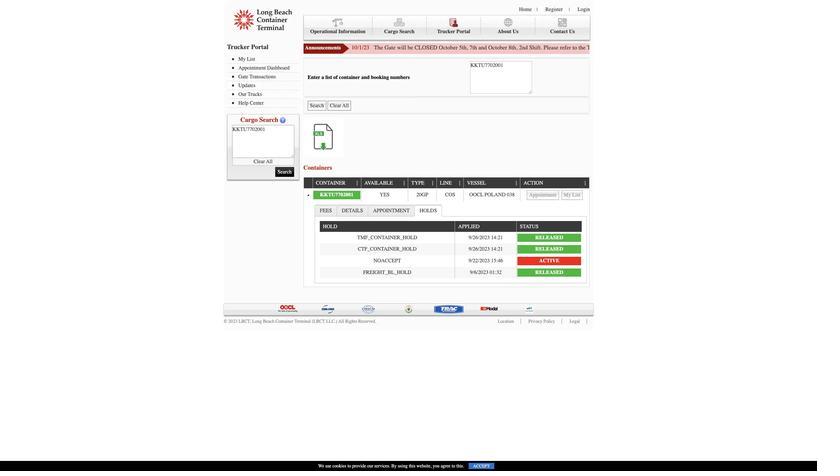 Task type: locate. For each thing, give the bounding box(es) containing it.
0 vertical spatial 14:21
[[491, 235, 503, 241]]

1 vertical spatial 14:21
[[491, 246, 503, 252]]

1 vertical spatial search
[[259, 116, 278, 124]]

lbct,
[[239, 319, 251, 324]]

14:21 for ctf_container_hold
[[491, 246, 503, 252]]

1 horizontal spatial all
[[339, 319, 344, 324]]

search down help center 'link'
[[259, 116, 278, 124]]

0 horizontal spatial and
[[361, 74, 370, 80]]

and left booking
[[361, 74, 370, 80]]

the left truck
[[579, 44, 586, 51]]

legal
[[570, 319, 580, 324]]

my list appointment dashboard gate transactions updates our trucks help center
[[238, 56, 290, 106]]

for right details
[[708, 44, 715, 51]]

released cell down 'status' link
[[517, 232, 582, 244]]

0 vertical spatial menu bar
[[304, 15, 590, 40]]

released cell down active
[[517, 267, 582, 278]]

trucker portal link
[[427, 17, 481, 35]]

9/6/2023
[[470, 269, 489, 275]]

tab list inside row group
[[313, 203, 589, 285]]

our
[[238, 91, 247, 97]]

edit column settings image up 038
[[514, 181, 519, 186]]

tab list
[[313, 203, 589, 285]]

edit column settings image
[[355, 181, 360, 186], [458, 181, 463, 186], [583, 181, 588, 186]]

row group
[[304, 189, 589, 287], [320, 232, 582, 278]]

row containing ctf_container_hold
[[320, 244, 582, 255]]

to
[[573, 44, 577, 51], [348, 463, 351, 469], [452, 463, 455, 469]]

updates link
[[232, 83, 299, 88]]

released for tmf_container_hold
[[535, 235, 564, 241]]

released down 'status' link
[[535, 235, 564, 241]]

freight_bl_hold cell
[[320, 267, 455, 278]]

contact
[[550, 29, 568, 34]]

edit column settings image inside line column header
[[458, 181, 463, 186]]

refer
[[560, 44, 571, 51]]

None button
[[328, 101, 351, 111], [527, 190, 559, 200], [562, 190, 583, 200], [328, 101, 351, 111], [527, 190, 559, 200], [562, 190, 583, 200]]

row containing tmf_container_hold
[[320, 232, 582, 244]]

cell
[[520, 189, 589, 202]]

menu bar containing operational information
[[304, 15, 590, 40]]

3 released cell from the top
[[517, 267, 582, 278]]

row containing freight_bl_hold
[[320, 267, 582, 278]]

active cell
[[517, 255, 582, 267]]

us right contact
[[569, 29, 575, 34]]

9/26/2023 14:21 cell up 9/22/2023 15:46 at the bottom right of the page
[[455, 244, 517, 255]]

1 9/26/2023 from the top
[[469, 235, 490, 241]]

freight_bl_hold
[[363, 269, 412, 275]]

applied
[[458, 224, 480, 230]]

1 vertical spatial portal
[[251, 43, 269, 51]]

about
[[498, 29, 512, 34]]

0 horizontal spatial edit column settings image
[[402, 181, 407, 186]]

9/26/2023 14:21 cell down applied link
[[455, 232, 517, 244]]

edit column settings image left line
[[430, 181, 436, 186]]

portal up 5th,
[[457, 29, 470, 34]]

0 vertical spatial cargo search
[[384, 29, 415, 34]]

action column header
[[520, 178, 589, 189]]

9/26/2023 for ctf_container_hold
[[469, 246, 490, 252]]

tab list containing fees
[[313, 203, 589, 285]]

all
[[266, 159, 273, 164], [339, 319, 344, 324]]

closed
[[415, 44, 438, 51]]

0 vertical spatial cargo
[[384, 29, 398, 34]]

accept
[[473, 464, 490, 469]]

1 edit column settings image from the left
[[355, 181, 360, 186]]

row
[[304, 178, 589, 189], [304, 189, 589, 202], [320, 221, 582, 232], [320, 232, 582, 244], [320, 244, 582, 255], [320, 255, 582, 267], [320, 267, 582, 278]]

0 vertical spatial released
[[535, 235, 564, 241]]

will
[[397, 44, 406, 51]]

1 vertical spatial 9/26/2023
[[469, 246, 490, 252]]

search
[[399, 29, 415, 34], [259, 116, 278, 124]]

for
[[655, 44, 661, 51], [708, 44, 715, 51]]

1 vertical spatial trucker portal
[[227, 43, 269, 51]]

trucker portal up 5th,
[[437, 29, 470, 34]]

2 horizontal spatial edit column settings image
[[583, 181, 588, 186]]

1 horizontal spatial for
[[708, 44, 715, 51]]

portal up 'my list' link
[[251, 43, 269, 51]]

and
[[479, 44, 487, 51], [361, 74, 370, 80]]

0 vertical spatial search
[[399, 29, 415, 34]]

9/26/2023 for tmf_container_hold
[[469, 235, 490, 241]]

us
[[513, 29, 519, 34], [569, 29, 575, 34]]

0 vertical spatial portal
[[457, 29, 470, 34]]

1 the from the left
[[579, 44, 586, 51]]

privacy policy
[[529, 319, 555, 324]]

contact us link
[[536, 17, 590, 35]]

holds
[[420, 208, 437, 213]]

2 14:21 from the top
[[491, 246, 503, 252]]

0 vertical spatial and
[[479, 44, 487, 51]]

tree grid
[[304, 178, 589, 287]]

0 vertical spatial 9/26/2023 14:21
[[469, 235, 503, 241]]

the
[[374, 44, 383, 51]]

menu bar
[[304, 15, 590, 40], [227, 56, 302, 108]]

0 horizontal spatial cargo
[[240, 116, 258, 124]]

1 horizontal spatial trucker portal
[[437, 29, 470, 34]]

clear
[[254, 159, 265, 164]]

my list link
[[232, 56, 299, 62]]

status link
[[520, 221, 542, 232]]

2 edit column settings image from the left
[[458, 181, 463, 186]]

yes
[[380, 192, 390, 198]]

cargo search link
[[373, 17, 427, 35]]

0 horizontal spatial us
[[513, 29, 519, 34]]

privacy policy link
[[529, 319, 555, 324]]

to right "refer"
[[573, 44, 577, 51]]

0 vertical spatial all
[[266, 159, 273, 164]]

1 horizontal spatial cargo
[[384, 29, 398, 34]]

2 the from the left
[[716, 44, 724, 51]]

grid
[[320, 221, 582, 278]]

the left week.
[[716, 44, 724, 51]]

trucker portal inside menu bar
[[437, 29, 470, 34]]

menu bar containing my list
[[227, 56, 302, 108]]

cos cell
[[437, 189, 464, 202]]

0 horizontal spatial |
[[537, 7, 538, 12]]

for right page
[[655, 44, 661, 51]]

edit column settings image inside action column header
[[583, 181, 588, 186]]

2 horizontal spatial to
[[573, 44, 577, 51]]

our
[[367, 463, 373, 469]]

edit column settings image for container
[[355, 181, 360, 186]]

2 released from the top
[[535, 246, 564, 252]]

trucks
[[248, 91, 262, 97]]

2nd
[[519, 44, 528, 51]]

1 horizontal spatial gate
[[385, 44, 396, 51]]

1 9/26/2023 14:21 cell from the top
[[455, 232, 517, 244]]

container column header
[[313, 178, 361, 189]]

1 horizontal spatial cargo search
[[384, 29, 415, 34]]

3 released from the top
[[535, 269, 564, 275]]

all right clear
[[266, 159, 273, 164]]

1 vertical spatial released
[[535, 246, 564, 252]]

1 released cell from the top
[[517, 232, 582, 244]]

9/6/2023 01:32 cell
[[455, 267, 517, 278]]

0 horizontal spatial edit column settings image
[[355, 181, 360, 186]]

released cell up active
[[517, 244, 582, 255]]

tmf_container_hold cell
[[320, 232, 455, 244]]

(lbct
[[312, 319, 325, 324]]

1 horizontal spatial search
[[399, 29, 415, 34]]

9/26/2023 14:21 up 9/22/2023 15:46 at the bottom right of the page
[[469, 246, 503, 252]]

released for ctf_container_hold
[[535, 246, 564, 252]]

row group containing tmf_container_hold
[[320, 232, 582, 278]]

1 horizontal spatial menu bar
[[304, 15, 590, 40]]

row group containing kktu7702001
[[304, 189, 589, 287]]

october left 8th,
[[489, 44, 507, 51]]

0 horizontal spatial menu bar
[[227, 56, 302, 108]]

1 vertical spatial cargo
[[240, 116, 258, 124]]

edit column settings image inside vessel column header
[[514, 181, 519, 186]]

information
[[339, 29, 366, 34]]

1 horizontal spatial edit column settings image
[[458, 181, 463, 186]]

1 horizontal spatial |
[[569, 7, 570, 12]]

2 edit column settings image from the left
[[430, 181, 436, 186]]

1 vertical spatial cargo search
[[240, 116, 278, 124]]

1 us from the left
[[513, 29, 519, 34]]

2 9/26/2023 14:21 cell from the top
[[455, 244, 517, 255]]

noaccept cell
[[320, 255, 455, 267]]

2 released cell from the top
[[517, 244, 582, 255]]

trucker portal up list
[[227, 43, 269, 51]]

0 vertical spatial trucker portal
[[437, 29, 470, 34]]

gate up updates
[[238, 74, 248, 80]]

cargo down help
[[240, 116, 258, 124]]

trucker up my at the left top
[[227, 43, 250, 51]]

cargo inside cargo search link
[[384, 29, 398, 34]]

this
[[409, 463, 416, 469]]

0 horizontal spatial cargo search
[[240, 116, 278, 124]]

us for about us
[[513, 29, 519, 34]]

9/26/2023 14:21 cell for tmf_container_hold
[[455, 232, 517, 244]]

details tab
[[337, 205, 368, 216]]

1 horizontal spatial edit column settings image
[[430, 181, 436, 186]]

9/6/2023 01:32
[[470, 269, 502, 275]]

9/26/2023 down applied link
[[469, 235, 490, 241]]

0 vertical spatial 9/26/2023
[[469, 235, 490, 241]]

grid containing hold
[[320, 221, 582, 278]]

week.
[[725, 44, 739, 51]]

| left login link
[[569, 7, 570, 12]]

1 horizontal spatial october
[[489, 44, 507, 51]]

0 vertical spatial trucker
[[437, 29, 455, 34]]

vessel column header
[[464, 178, 520, 189]]

9/26/2023 14:21 cell
[[455, 232, 517, 244], [455, 244, 517, 255]]

0 horizontal spatial october
[[439, 44, 458, 51]]

8th,
[[509, 44, 518, 51]]

gate
[[385, 44, 396, 51], [602, 44, 614, 51], [238, 74, 248, 80]]

row containing kktu7702001
[[304, 189, 589, 202]]

0 horizontal spatial the
[[579, 44, 586, 51]]

us for contact us
[[569, 29, 575, 34]]

cargo search down center
[[240, 116, 278, 124]]

9/26/2023 14:21
[[469, 235, 503, 241], [469, 246, 503, 252]]

applied link
[[458, 221, 483, 232]]

holds tab
[[415, 205, 442, 216]]

None submit
[[308, 101, 326, 111], [275, 167, 294, 177], [308, 101, 326, 111], [275, 167, 294, 177]]

released cell for tmf_container_hold
[[517, 232, 582, 244]]

us right about
[[513, 29, 519, 34]]

oocl poland 038 cell
[[464, 189, 520, 202]]

1 vertical spatial trucker
[[227, 43, 250, 51]]

edit column settings image inside container "column header"
[[355, 181, 360, 186]]

booking
[[371, 74, 389, 80]]

edit column settings image left type
[[402, 181, 407, 186]]

0 horizontal spatial portal
[[251, 43, 269, 51]]

gate right the
[[385, 44, 396, 51]]

trucker up closed
[[437, 29, 455, 34]]

shift.
[[530, 44, 542, 51]]

2 for from the left
[[708, 44, 715, 51]]

0 horizontal spatial all
[[266, 159, 273, 164]]

3 edit column settings image from the left
[[583, 181, 588, 186]]

to right cookies
[[348, 463, 351, 469]]

edit column settings image inside available column header
[[402, 181, 407, 186]]

numbers
[[390, 74, 410, 80]]

appointment
[[238, 65, 266, 71]]

and right 7th
[[479, 44, 487, 51]]

type column header
[[408, 178, 437, 189]]

poland
[[485, 192, 506, 198]]

0 horizontal spatial trucker portal
[[227, 43, 269, 51]]

appointment dashboard link
[[232, 65, 299, 71]]

0 horizontal spatial gate
[[238, 74, 248, 80]]

2 us from the left
[[569, 29, 575, 34]]

portal
[[457, 29, 470, 34], [251, 43, 269, 51]]

5th,
[[459, 44, 468, 51]]

1 vertical spatial all
[[339, 319, 344, 324]]

agree
[[441, 463, 451, 469]]

edit column settings image
[[402, 181, 407, 186], [430, 181, 436, 186], [514, 181, 519, 186]]

2 horizontal spatial edit column settings image
[[514, 181, 519, 186]]

0 horizontal spatial search
[[259, 116, 278, 124]]

9/22/2023
[[469, 258, 490, 264]]

20gp cell
[[408, 189, 437, 202]]

1 horizontal spatial us
[[569, 29, 575, 34]]

available column header
[[361, 178, 408, 189]]

released down 'active' cell
[[535, 269, 564, 275]]

2 9/26/2023 from the top
[[469, 246, 490, 252]]

released cell
[[517, 232, 582, 244], [517, 244, 582, 255], [517, 267, 582, 278]]

9/26/2023 up "9/22/2023"
[[469, 246, 490, 252]]

1 vertical spatial menu bar
[[227, 56, 302, 108]]

15:46
[[491, 258, 503, 264]]

1 horizontal spatial and
[[479, 44, 487, 51]]

enter
[[308, 74, 320, 80]]

oocl poland 038
[[469, 192, 515, 198]]

cargo up will
[[384, 29, 398, 34]]

0 horizontal spatial for
[[655, 44, 661, 51]]

2 vertical spatial released
[[535, 269, 564, 275]]

website,
[[417, 463, 432, 469]]

1 9/26/2023 14:21 from the top
[[469, 235, 503, 241]]

cargo search up will
[[384, 29, 415, 34]]

1 14:21 from the top
[[491, 235, 503, 241]]

october left 5th,
[[439, 44, 458, 51]]

list
[[326, 74, 332, 80]]

2 9/26/2023 14:21 from the top
[[469, 246, 503, 252]]

| right home
[[537, 7, 538, 12]]

1 horizontal spatial trucker
[[437, 29, 455, 34]]

to left this.
[[452, 463, 455, 469]]

9/26/2023 14:21 down applied link
[[469, 235, 503, 241]]

grid inside row group
[[320, 221, 582, 278]]

3 edit column settings image from the left
[[514, 181, 519, 186]]

trucker
[[437, 29, 455, 34], [227, 43, 250, 51]]

1 horizontal spatial the
[[716, 44, 724, 51]]

released up active
[[535, 246, 564, 252]]

search up the be
[[399, 29, 415, 34]]

1 released from the top
[[535, 235, 564, 241]]

we
[[318, 463, 324, 469]]

9/26/2023 14:21 cell for ctf_container_hold
[[455, 244, 517, 255]]

all right llc.)
[[339, 319, 344, 324]]

gate right truck
[[602, 44, 614, 51]]

web
[[631, 44, 641, 51]]

trucker inside 'trucker portal' link
[[437, 29, 455, 34]]

0 horizontal spatial trucker
[[227, 43, 250, 51]]

privacy
[[529, 319, 543, 324]]

1 edit column settings image from the left
[[402, 181, 407, 186]]

9/26/2023
[[469, 235, 490, 241], [469, 246, 490, 252]]

edit column settings image inside type 'column header'
[[430, 181, 436, 186]]

1 vertical spatial 9/26/2023 14:21
[[469, 246, 503, 252]]

operational information link
[[304, 17, 373, 35]]

status
[[520, 224, 539, 230]]

9/26/2023 14:21 for ctf_container_hold
[[469, 246, 503, 252]]

accept button
[[469, 463, 495, 469]]



Task type: vqa. For each thing, say whether or not it's contained in the screenshot.
Pico
no



Task type: describe. For each thing, give the bounding box(es) containing it.
hold
[[323, 224, 337, 230]]

Enter container numbers and/ or booking numbers. Press ESC to reset input box text field
[[470, 61, 532, 94]]

2 horizontal spatial gate
[[602, 44, 614, 51]]

edit column settings image for line
[[458, 181, 463, 186]]

my
[[238, 56, 246, 62]]

operational
[[310, 29, 337, 34]]

clear all
[[254, 159, 273, 164]]

2 | from the left
[[569, 7, 570, 12]]

9/26/2023 14:21 for tmf_container_hold
[[469, 235, 503, 241]]

please
[[544, 44, 559, 51]]

a
[[322, 74, 324, 80]]

cookies
[[333, 463, 347, 469]]

available link
[[365, 178, 396, 188]]

using
[[398, 463, 408, 469]]

enter a list of container and booking numbers
[[308, 74, 410, 80]]

hold link
[[323, 221, 341, 232]]

register
[[546, 7, 563, 12]]

gate inside my list appointment dashboard gate transactions updates our trucks help center
[[238, 74, 248, 80]]

transactions
[[250, 74, 276, 80]]

01:32
[[490, 269, 502, 275]]

terminal
[[295, 319, 311, 324]]

home
[[519, 7, 532, 12]]

2 october from the left
[[489, 44, 507, 51]]

fees tab
[[315, 205, 337, 216]]

tree grid containing container
[[304, 178, 589, 287]]

containers
[[304, 164, 332, 171]]

help
[[238, 100, 249, 106]]

released for freight_bl_hold
[[535, 269, 564, 275]]

help center link
[[232, 100, 299, 106]]

edit column settings image for available
[[402, 181, 407, 186]]

row containing container
[[304, 178, 589, 189]]

appointment
[[373, 208, 410, 213]]

center
[[250, 100, 264, 106]]

login link
[[578, 7, 590, 12]]

© 2023 lbct, long beach container terminal (lbct llc.) all rights reserved.
[[224, 319, 376, 324]]

of
[[334, 74, 338, 80]]

active
[[539, 258, 560, 264]]

search inside menu bar
[[399, 29, 415, 34]]

you
[[433, 463, 440, 469]]

gate
[[680, 44, 690, 51]]

provide
[[352, 463, 366, 469]]

edit column settings image for type
[[430, 181, 436, 186]]

action link
[[524, 178, 547, 188]]

row containing noaccept
[[320, 255, 582, 267]]

dashboard
[[267, 65, 290, 71]]

line
[[440, 180, 452, 186]]

released cell for freight_bl_hold
[[517, 267, 582, 278]]

announcements
[[305, 45, 341, 51]]

be
[[408, 44, 413, 51]]

register link
[[546, 7, 563, 12]]

yes cell
[[361, 189, 408, 202]]

location
[[498, 319, 514, 324]]

operational information
[[310, 29, 366, 34]]

Enter container numbers and/ or booking numbers.  text field
[[232, 125, 294, 158]]

truck
[[587, 44, 601, 51]]

llc.)
[[326, 319, 337, 324]]

cargo search inside menu bar
[[384, 29, 415, 34]]

10/1/23 the gate will be closed october 5th, 7th and october 8th, 2nd shift. please refer to the truck gate hours web page for further gate details for the week.
[[352, 44, 739, 51]]

reserved.
[[358, 319, 376, 324]]

7th
[[470, 44, 477, 51]]

available
[[365, 180, 393, 186]]

9/22/2023 15:46 cell
[[455, 255, 517, 267]]

fees
[[320, 208, 332, 213]]

038
[[507, 192, 515, 198]]

kktu7702001 cell
[[313, 189, 361, 202]]

row containing hold
[[320, 221, 582, 232]]

list
[[247, 56, 255, 62]]

container
[[339, 74, 360, 80]]

by
[[392, 463, 397, 469]]

oocl
[[469, 192, 484, 198]]

edit column settings image for vessel
[[514, 181, 519, 186]]

line column header
[[437, 178, 464, 189]]

1 horizontal spatial portal
[[457, 29, 470, 34]]

beach
[[263, 319, 274, 324]]

login
[[578, 7, 590, 12]]

contact us
[[550, 29, 575, 34]]

noaccept
[[374, 258, 401, 264]]

rights
[[345, 319, 357, 324]]

ctf_container_hold cell
[[320, 244, 455, 255]]

vessel link
[[467, 178, 489, 188]]

appointment tab
[[368, 205, 415, 216]]

about us link
[[481, 17, 536, 35]]

10/1/23
[[352, 44, 370, 51]]

details
[[691, 44, 707, 51]]

location link
[[498, 319, 514, 324]]

1 | from the left
[[537, 7, 538, 12]]

14:21 for tmf_container_hold
[[491, 235, 503, 241]]

policy
[[544, 319, 555, 324]]

line link
[[440, 178, 455, 188]]

2023
[[228, 319, 238, 324]]

container link
[[316, 178, 349, 188]]

legal link
[[570, 319, 580, 324]]

1 horizontal spatial to
[[452, 463, 455, 469]]

1 october from the left
[[439, 44, 458, 51]]

released cell for ctf_container_hold
[[517, 244, 582, 255]]

our trucks link
[[232, 91, 299, 97]]

type link
[[412, 178, 428, 188]]

services.
[[375, 463, 390, 469]]

long
[[252, 319, 262, 324]]

1 vertical spatial and
[[361, 74, 370, 80]]

1 for from the left
[[655, 44, 661, 51]]

ctf_container_hold
[[358, 246, 417, 252]]

all inside button
[[266, 159, 273, 164]]

kktu7702001
[[320, 192, 354, 198]]

home link
[[519, 7, 532, 12]]

0 horizontal spatial to
[[348, 463, 351, 469]]

edit column settings image for action
[[583, 181, 588, 186]]

updates
[[238, 83, 256, 88]]

©
[[224, 319, 227, 324]]

page
[[642, 44, 653, 51]]



